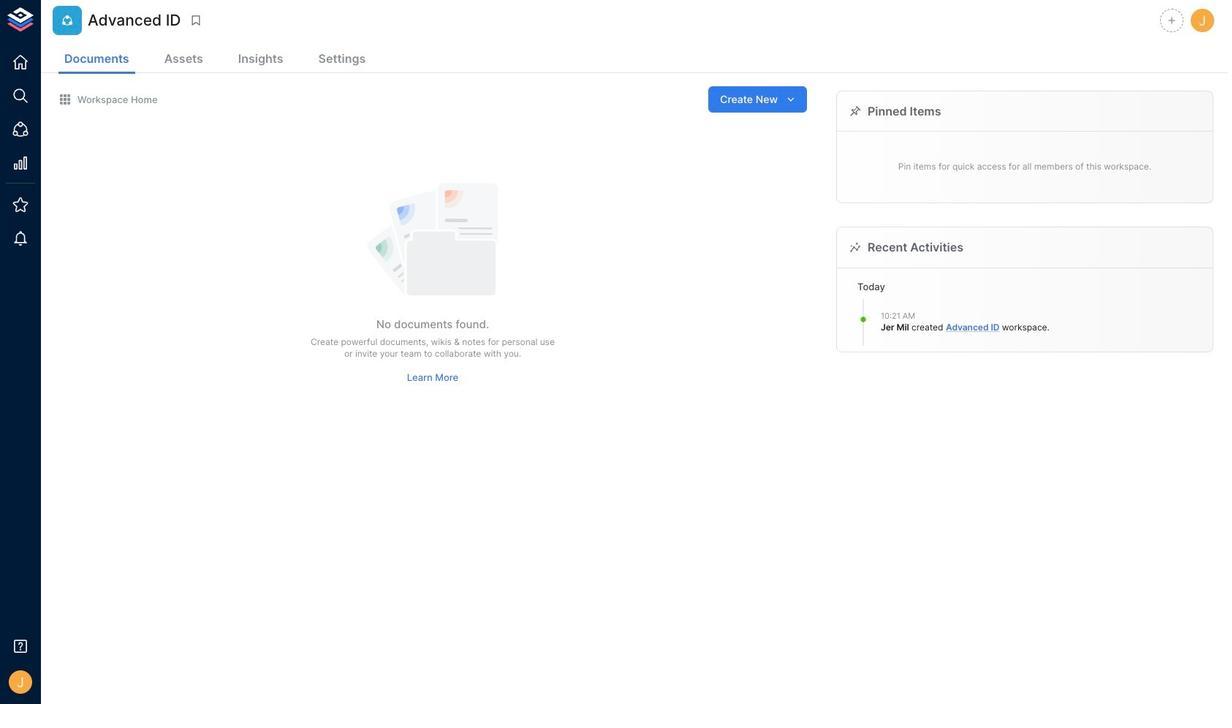 Task type: describe. For each thing, give the bounding box(es) containing it.
bookmark image
[[189, 14, 202, 27]]



